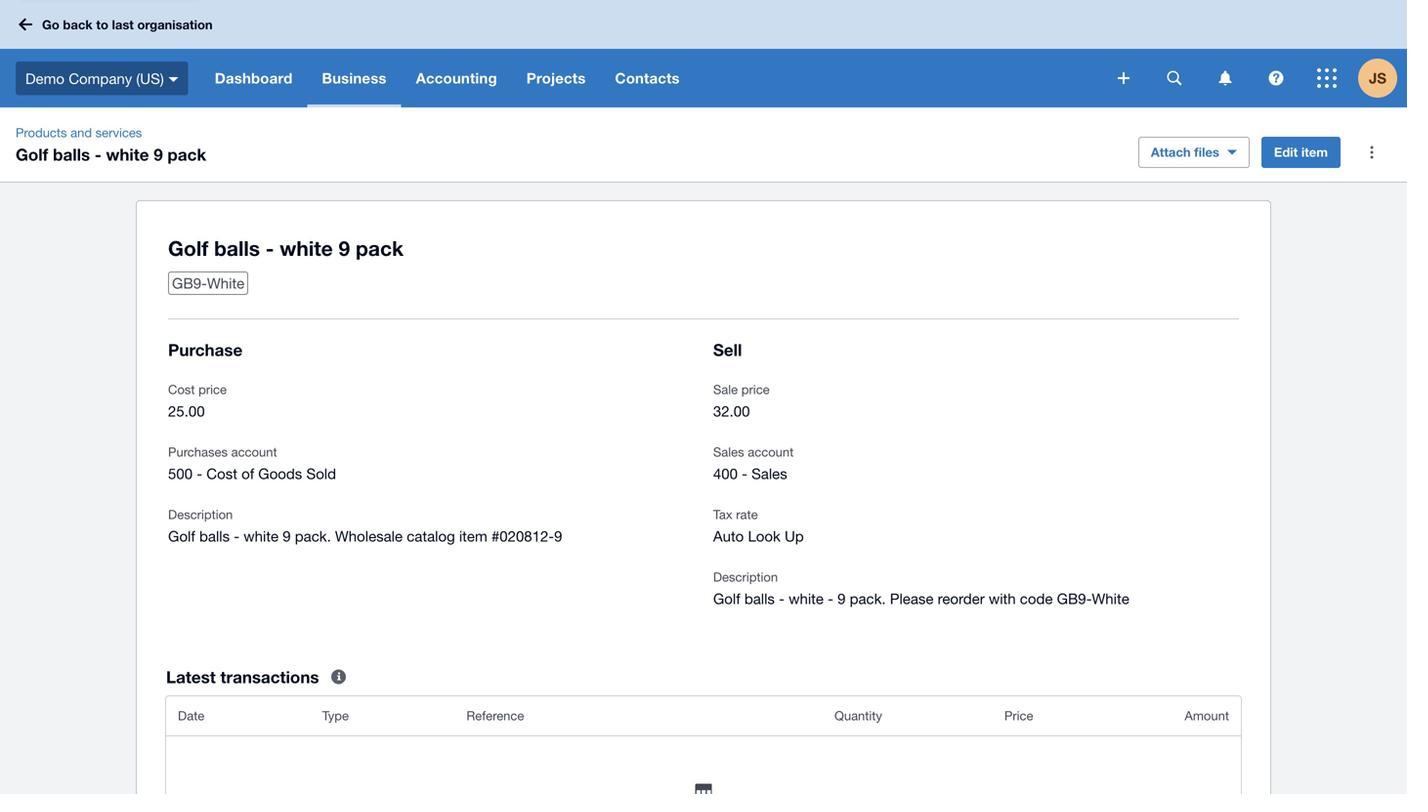 Task type: locate. For each thing, give the bounding box(es) containing it.
account
[[231, 445, 277, 460], [748, 445, 794, 460]]

auto
[[713, 528, 744, 545]]

white
[[207, 275, 245, 292], [1092, 590, 1130, 607]]

balls
[[53, 145, 90, 164], [214, 236, 260, 260], [199, 528, 230, 545], [745, 590, 775, 607]]

type
[[322, 709, 349, 724]]

1 vertical spatial gb9-
[[1057, 590, 1092, 607]]

pack. left wholesale
[[295, 528, 331, 545]]

accounting
[[416, 69, 497, 87]]

2 price from the left
[[742, 382, 770, 397]]

gb9- up purchase
[[172, 275, 207, 292]]

cost up '25.00'
[[168, 382, 195, 397]]

code
[[1020, 590, 1053, 607]]

with
[[989, 590, 1016, 607]]

1 horizontal spatial gb9-
[[1057, 590, 1092, 607]]

1 horizontal spatial pack
[[356, 236, 404, 260]]

reference
[[467, 709, 524, 724]]

1 horizontal spatial account
[[748, 445, 794, 460]]

golf inside 'description golf balls - white 9 pack. wholesale catalog item #020812-9'
[[168, 528, 195, 545]]

balls down purchases account 500 - cost of goods sold
[[199, 528, 230, 545]]

- inside 'description golf balls - white 9 pack. wholesale catalog item #020812-9'
[[234, 528, 240, 545]]

2 horizontal spatial svg image
[[1318, 68, 1337, 88]]

0 vertical spatial cost
[[168, 382, 195, 397]]

1 vertical spatial pack.
[[850, 590, 886, 607]]

1 horizontal spatial cost
[[206, 465, 237, 482]]

account up of
[[231, 445, 277, 460]]

1 vertical spatial white
[[1092, 590, 1130, 607]]

account inside purchases account 500 - cost of goods sold
[[231, 445, 277, 460]]

cost left of
[[206, 465, 237, 482]]

1 vertical spatial pack
[[356, 236, 404, 260]]

0 horizontal spatial sales
[[713, 445, 744, 460]]

1 horizontal spatial item
[[1302, 145, 1328, 160]]

files
[[1195, 145, 1220, 160]]

account inside sales account 400 - sales
[[748, 445, 794, 460]]

transactions
[[220, 668, 319, 687]]

price right sale
[[742, 382, 770, 397]]

description inside 'description golf balls - white 9 pack. wholesale catalog item #020812-9'
[[168, 507, 233, 522]]

please
[[890, 590, 934, 607]]

to
[[96, 17, 108, 32]]

description
[[168, 507, 233, 522], [713, 570, 778, 585]]

reorder
[[938, 590, 985, 607]]

sale price 32.00
[[713, 382, 770, 420]]

list of transactions element
[[166, 697, 1241, 795]]

price
[[199, 382, 227, 397], [742, 382, 770, 397]]

banner
[[0, 0, 1408, 108]]

gb9- right the "code"
[[1057, 590, 1092, 607]]

svg image left js
[[1318, 68, 1337, 88]]

pack. left please
[[850, 590, 886, 607]]

golf down products
[[16, 145, 48, 164]]

contacts
[[615, 69, 680, 87]]

0 vertical spatial white
[[207, 275, 245, 292]]

item inside 'button'
[[1302, 145, 1328, 160]]

0 horizontal spatial price
[[199, 382, 227, 397]]

balls down products and services link
[[53, 145, 90, 164]]

golf
[[16, 145, 48, 164], [168, 236, 208, 260], [168, 528, 195, 545], [713, 590, 741, 607]]

golf down 500 at left
[[168, 528, 195, 545]]

pack.
[[295, 528, 331, 545], [850, 590, 886, 607]]

products
[[16, 125, 67, 140]]

2 account from the left
[[748, 445, 794, 460]]

sold
[[306, 465, 336, 482]]

sales up 400 at the bottom of the page
[[713, 445, 744, 460]]

price for 25.00
[[199, 382, 227, 397]]

gb9-
[[172, 275, 207, 292], [1057, 590, 1092, 607]]

0 horizontal spatial account
[[231, 445, 277, 460]]

0 horizontal spatial svg image
[[169, 77, 179, 82]]

sales
[[713, 445, 744, 460], [752, 465, 788, 482]]

attach files
[[1151, 145, 1220, 160]]

1 vertical spatial item
[[459, 528, 488, 545]]

item inside 'description golf balls - white 9 pack. wholesale catalog item #020812-9'
[[459, 528, 488, 545]]

white right the "code"
[[1092, 590, 1130, 607]]

0 horizontal spatial pack.
[[295, 528, 331, 545]]

description inside description golf balls - white - 9 pack. please reorder with code gb9-white
[[713, 570, 778, 585]]

1 horizontal spatial white
[[1092, 590, 1130, 607]]

1 horizontal spatial price
[[742, 382, 770, 397]]

pack
[[168, 145, 206, 164], [356, 236, 404, 260]]

price inside cost price 25.00
[[199, 382, 227, 397]]

quantity
[[835, 709, 882, 724]]

back
[[63, 17, 93, 32]]

go back to last organisation
[[42, 17, 213, 32]]

0 vertical spatial description
[[168, 507, 233, 522]]

pack. inside 'description golf balls - white 9 pack. wholesale catalog item #020812-9'
[[295, 528, 331, 545]]

balls up gb9-white
[[214, 236, 260, 260]]

demo company (us)
[[25, 70, 164, 87]]

1 horizontal spatial sales
[[752, 465, 788, 482]]

projects button
[[512, 49, 601, 108]]

dashboard
[[215, 69, 293, 87]]

amount
[[1185, 709, 1230, 724]]

1 horizontal spatial pack.
[[850, 590, 886, 607]]

0 horizontal spatial cost
[[168, 382, 195, 397]]

svg image
[[1318, 68, 1337, 88], [1168, 71, 1182, 86], [169, 77, 179, 82]]

1 vertical spatial cost
[[206, 465, 237, 482]]

balls down look at bottom right
[[745, 590, 775, 607]]

-
[[95, 145, 101, 164], [266, 236, 274, 260], [197, 465, 202, 482], [742, 465, 748, 482], [234, 528, 240, 545], [779, 590, 785, 607], [828, 590, 834, 607]]

sale
[[713, 382, 738, 397]]

go back to last organisation link
[[12, 7, 224, 42]]

400
[[713, 465, 738, 482]]

0 vertical spatial pack.
[[295, 528, 331, 545]]

golf down auto
[[713, 590, 741, 607]]

description down auto
[[713, 570, 778, 585]]

cost
[[168, 382, 195, 397], [206, 465, 237, 482]]

0 vertical spatial item
[[1302, 145, 1328, 160]]

9 inside description golf balls - white - 9 pack. please reorder with code gb9-white
[[838, 590, 846, 607]]

0 horizontal spatial pack
[[168, 145, 206, 164]]

purchases
[[168, 445, 228, 460]]

latest transactions
[[166, 668, 319, 687]]

organisation
[[137, 17, 213, 32]]

9
[[154, 145, 163, 164], [339, 236, 350, 260], [283, 528, 291, 545], [554, 528, 562, 545], [838, 590, 846, 607]]

svg image
[[19, 18, 32, 31], [1219, 71, 1232, 86], [1269, 71, 1284, 86], [1118, 72, 1130, 84]]

price
[[1005, 709, 1034, 724]]

sales right 400 at the bottom of the page
[[752, 465, 788, 482]]

demo company (us) button
[[0, 49, 200, 108]]

0 horizontal spatial description
[[168, 507, 233, 522]]

1 vertical spatial description
[[713, 570, 778, 585]]

purchase
[[168, 340, 243, 360]]

item
[[1302, 145, 1328, 160], [459, 528, 488, 545]]

wholesale
[[335, 528, 403, 545]]

0 vertical spatial pack
[[168, 145, 206, 164]]

svg image up attach at the right of the page
[[1168, 71, 1182, 86]]

business button
[[307, 49, 401, 108]]

1 horizontal spatial description
[[713, 570, 778, 585]]

price inside sale price 32.00
[[742, 382, 770, 397]]

account down the 32.00
[[748, 445, 794, 460]]

golf up gb9-white
[[168, 236, 208, 260]]

item right catalog
[[459, 528, 488, 545]]

white down "golf balls - white 9 pack"
[[207, 275, 245, 292]]

description down 500 at left
[[168, 507, 233, 522]]

1 price from the left
[[199, 382, 227, 397]]

1 vertical spatial sales
[[752, 465, 788, 482]]

price up '25.00'
[[199, 382, 227, 397]]

0 vertical spatial gb9-
[[172, 275, 207, 292]]

1 account from the left
[[231, 445, 277, 460]]

golf inside description golf balls - white - 9 pack. please reorder with code gb9-white
[[713, 590, 741, 607]]

0 horizontal spatial item
[[459, 528, 488, 545]]

svg image right (us)
[[169, 77, 179, 82]]

500
[[168, 465, 193, 482]]

white
[[106, 145, 149, 164], [280, 236, 333, 260], [244, 528, 279, 545], [789, 590, 824, 607]]

golf inside products and services golf balls - white 9 pack
[[16, 145, 48, 164]]

item right the edit
[[1302, 145, 1328, 160]]

company
[[69, 70, 132, 87]]

balls inside 'description golf balls - white 9 pack. wholesale catalog item #020812-9'
[[199, 528, 230, 545]]

more info image
[[319, 658, 358, 697]]

contacts button
[[601, 49, 695, 108]]



Task type: vqa. For each thing, say whether or not it's contained in the screenshot.
the "Attach files" popup button
yes



Task type: describe. For each thing, give the bounding box(es) containing it.
purchases account 500 - cost of goods sold
[[168, 445, 336, 482]]

pack inside products and services golf balls - white 9 pack
[[168, 145, 206, 164]]

products and services link
[[8, 123, 150, 143]]

tax
[[713, 507, 733, 522]]

up
[[785, 528, 804, 545]]

edit
[[1274, 145, 1298, 160]]

0 horizontal spatial white
[[207, 275, 245, 292]]

sales account 400 - sales
[[713, 445, 794, 482]]

services
[[95, 125, 142, 140]]

- inside purchases account 500 - cost of goods sold
[[197, 465, 202, 482]]

0 horizontal spatial gb9-
[[172, 275, 207, 292]]

products and services golf balls - white 9 pack
[[16, 125, 206, 164]]

rate
[[736, 507, 758, 522]]

tax rate auto look up
[[713, 507, 804, 545]]

go
[[42, 17, 59, 32]]

description golf balls - white - 9 pack. please reorder with code gb9-white
[[713, 570, 1130, 607]]

golf balls - white 9 pack
[[168, 236, 404, 260]]

attach files button
[[1139, 137, 1250, 168]]

edit item
[[1274, 145, 1328, 160]]

more actions image
[[1353, 133, 1392, 172]]

projects
[[527, 69, 586, 87]]

of
[[242, 465, 254, 482]]

sell
[[713, 340, 742, 360]]

description golf balls - white 9 pack. wholesale catalog item #020812-9
[[168, 507, 562, 545]]

svg image inside demo company (us) popup button
[[169, 77, 179, 82]]

accounting button
[[401, 49, 512, 108]]

cost inside purchases account 500 - cost of goods sold
[[206, 465, 237, 482]]

last
[[112, 17, 134, 32]]

attach
[[1151, 145, 1191, 160]]

- inside products and services golf balls - white 9 pack
[[95, 145, 101, 164]]

- inside sales account 400 - sales
[[742, 465, 748, 482]]

and
[[70, 125, 92, 140]]

gb9- inside description golf balls - white - 9 pack. please reorder with code gb9-white
[[1057, 590, 1092, 607]]

cost price 25.00
[[168, 382, 227, 420]]

business
[[322, 69, 387, 87]]

demo
[[25, 70, 65, 87]]

goods
[[258, 465, 302, 482]]

edit item button
[[1262, 137, 1341, 168]]

price for 32.00
[[742, 382, 770, 397]]

pack. inside description golf balls - white - 9 pack. please reorder with code gb9-white
[[850, 590, 886, 607]]

js
[[1369, 69, 1387, 87]]

25.00
[[168, 403, 205, 420]]

description for -
[[713, 570, 778, 585]]

banner containing dashboard
[[0, 0, 1408, 108]]

32.00
[[713, 403, 750, 420]]

balls inside description golf balls - white - 9 pack. please reorder with code gb9-white
[[745, 590, 775, 607]]

#020812-
[[492, 528, 554, 545]]

description for 9
[[168, 507, 233, 522]]

9 inside products and services golf balls - white 9 pack
[[154, 145, 163, 164]]

catalog
[[407, 528, 455, 545]]

account for cost
[[231, 445, 277, 460]]

white inside description golf balls - white - 9 pack. please reorder with code gb9-white
[[789, 590, 824, 607]]

white inside description golf balls - white - 9 pack. please reorder with code gb9-white
[[1092, 590, 1130, 607]]

js button
[[1359, 49, 1408, 108]]

svg image inside go back to last organisation link
[[19, 18, 32, 31]]

look
[[748, 528, 781, 545]]

cost inside cost price 25.00
[[168, 382, 195, 397]]

(us)
[[136, 70, 164, 87]]

account for sales
[[748, 445, 794, 460]]

balls inside products and services golf balls - white 9 pack
[[53, 145, 90, 164]]

date
[[178, 709, 205, 724]]

latest
[[166, 668, 216, 687]]

1 horizontal spatial svg image
[[1168, 71, 1182, 86]]

white inside 'description golf balls - white 9 pack. wholesale catalog item #020812-9'
[[244, 528, 279, 545]]

0 vertical spatial sales
[[713, 445, 744, 460]]

gb9-white
[[172, 275, 245, 292]]

white inside products and services golf balls - white 9 pack
[[106, 145, 149, 164]]

dashboard link
[[200, 49, 307, 108]]



